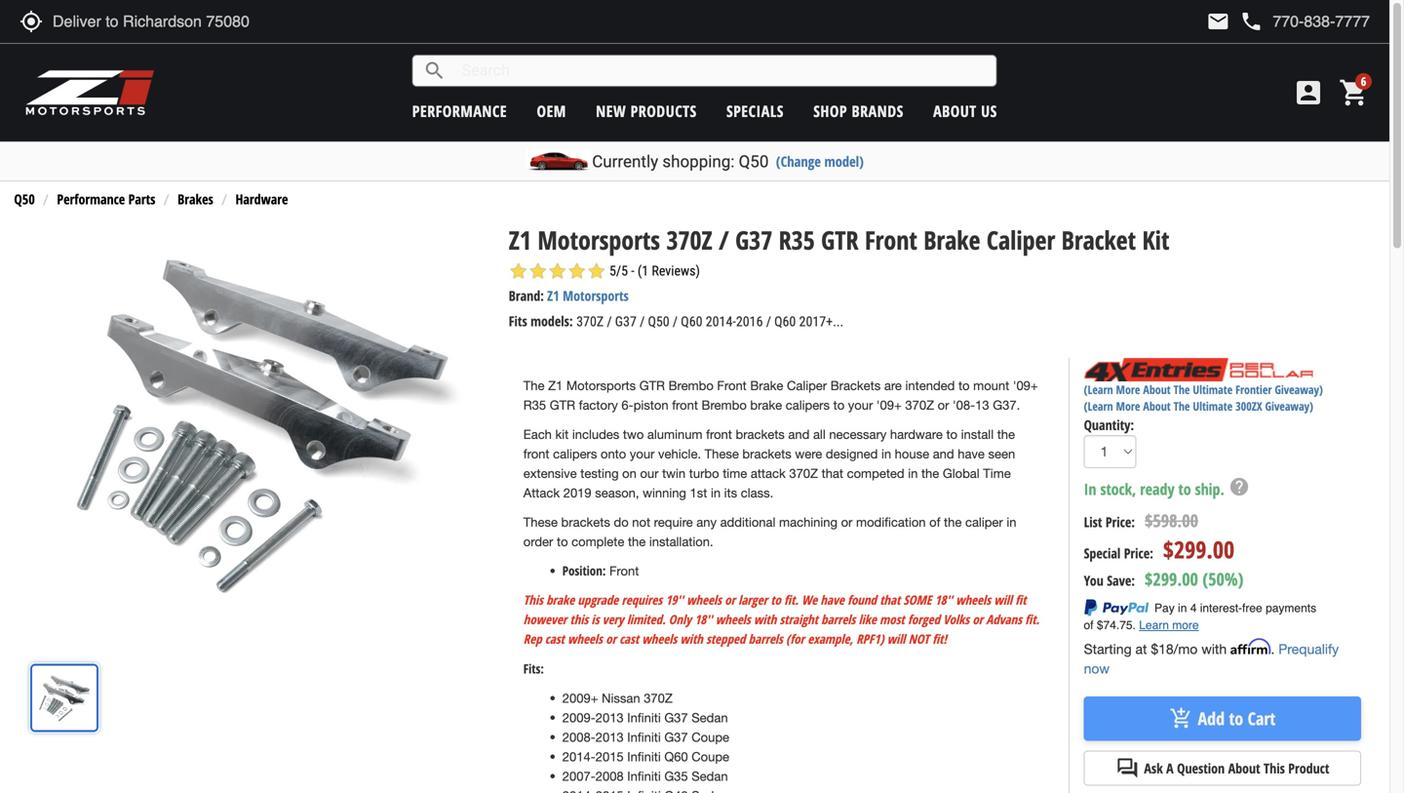 Task type: describe. For each thing, give the bounding box(es) containing it.
q50 link
[[14, 190, 35, 208]]

fit!
[[933, 631, 947, 648]]

modification
[[857, 515, 926, 530]]

rpf1)
[[857, 631, 885, 648]]

machining
[[780, 515, 838, 530]]

factory
[[579, 398, 618, 413]]

performance parts link
[[57, 190, 156, 208]]

the up the seen
[[998, 427, 1016, 442]]

models:
[[531, 312, 573, 330]]

about down (learn more about the ultimate frontier giveaway) link in the right of the page
[[1144, 398, 1171, 414]]

oem
[[537, 100, 567, 121]]

2 sedan from the top
[[692, 769, 728, 784]]

1 vertical spatial giveaway)
[[1266, 398, 1314, 414]]

0 vertical spatial brackets
[[736, 427, 785, 442]]

2 (learn from the top
[[1085, 398, 1114, 414]]

1 horizontal spatial with
[[754, 611, 777, 629]]

0 vertical spatial barrels
[[822, 611, 856, 629]]

motorsports inside the z1 motorsports gtr brembo front brake caliper brackets are intended to mount '09+ r35 gtr factory 6-piston front brembo brake calipers to your '09+ 370z or '08-13 g37.
[[567, 378, 636, 393]]

attack
[[751, 466, 786, 481]]

to inside this brake upgrade requires 19'' wheels or larger to fit. we have found that some 18'' wheels will fit however this is very limited. only 18'' wheels with straight barrels like most forged volks or advans fit. rep cast wheels or cast wheels with stepped barrels (for example, rpf1) will not fit!
[[771, 591, 781, 609]]

300zx
[[1236, 398, 1263, 414]]

complete
[[572, 534, 625, 550]]

Search search field
[[447, 56, 997, 86]]

prequalify
[[1279, 641, 1340, 657]]

performance link
[[412, 100, 507, 121]]

a
[[1167, 759, 1174, 778]]

1 cast from the left
[[545, 631, 565, 648]]

question_answer
[[1117, 757, 1140, 780]]

luminum
[[655, 427, 703, 442]]

search
[[423, 59, 447, 82]]

4 infiniti from the top
[[628, 769, 661, 784]]

products
[[631, 100, 697, 121]]

brackets inside these brackets do not require any additional machining or modification of the caliper in order to complete the installation.
[[562, 515, 611, 530]]

do
[[614, 515, 629, 530]]

hardware
[[236, 190, 288, 208]]

/ down z1 motorsports link
[[607, 314, 612, 330]]

wheels up 'volks'
[[956, 591, 991, 609]]

5/5 -
[[610, 263, 635, 279]]

front inside z1 motorsports 370z / g37 r35 gtr front brake caliper bracket kit star star star star star 5/5 - (1 reviews) brand: z1 motorsports fits models: 370z / g37 / q50 / q60 2014-2016 / q60 2017+...
[[865, 222, 918, 257]]

2 star from the left
[[529, 262, 548, 281]]

mail link
[[1207, 10, 1231, 33]]

have inside luminum front brackets and all necessary hardware to install the front calipers onto your vehicle. these brackets were designed in house and have seen extensive testing on our twin turbo time attack 370z that competed in the global time attack 2019 season, winning 1st in its class.
[[958, 447, 985, 462]]

2 more from the top
[[1117, 398, 1141, 414]]

currently
[[592, 152, 659, 171]]

370z inside the z1 motorsports gtr brembo front brake caliper brackets are intended to mount '09+ r35 gtr factory 6-piston front brembo brake calipers to your '09+ 370z or '08-13 g37.
[[906, 398, 935, 413]]

mail
[[1207, 10, 1231, 33]]

this inside question_answer ask a question about this product
[[1265, 759, 1286, 778]]

your inside the z1 motorsports gtr brembo front brake caliper brackets are intended to mount '09+ r35 gtr factory 6-piston front brembo brake calipers to your '09+ 370z or '08-13 g37.
[[849, 398, 874, 413]]

0 horizontal spatial fit.
[[785, 591, 799, 609]]

the right 'of'
[[945, 515, 962, 530]]

0 horizontal spatial will
[[888, 631, 906, 648]]

require
[[654, 515, 693, 530]]

stepped
[[706, 631, 746, 648]]

2 vertical spatial gtr
[[550, 398, 576, 413]]

wheels up 'stepped'
[[716, 611, 751, 629]]

z1 motorsports logo image
[[24, 68, 156, 117]]

brake inside this brake upgrade requires 19'' wheels or larger to fit. we have found that some 18'' wheels will fit however this is very limited. only 18'' wheels with straight barrels like most forged volks or advans fit. rep cast wheels or cast wheels with stepped barrels (for example, rpf1) will not fit!
[[547, 591, 575, 609]]

wheels right 19''
[[687, 591, 722, 609]]

about left 'us'
[[934, 100, 977, 121]]

in stock, ready to ship. help
[[1085, 476, 1251, 499]]

add_shopping_cart
[[1170, 707, 1194, 730]]

to inside these brackets do not require any additional machining or modification of the caliper in order to complete the installation.
[[557, 534, 568, 550]]

prequalify now
[[1085, 641, 1340, 677]]

that inside luminum front brackets and all necessary hardware to install the front calipers onto your vehicle. these brackets were designed in house and have seen extensive testing on our twin turbo time attack 370z that competed in the global time attack 2019 season, winning 1st in its class.
[[822, 466, 844, 481]]

not
[[909, 631, 930, 648]]

currently shopping: q50 (change model)
[[592, 152, 864, 171]]

have inside this brake upgrade requires 19'' wheels or larger to fit. we have found that some 18'' wheels will fit however this is very limited. only 18'' wheels with straight barrels like most forged volks or advans fit. rep cast wheels or cast wheels with stepped barrels (for example, rpf1) will not fit!
[[821, 591, 845, 609]]

0 horizontal spatial with
[[681, 631, 703, 648]]

account_box
[[1294, 77, 1325, 108]]

brake inside the z1 motorsports gtr brembo front brake caliper brackets are intended to mount '09+ r35 gtr factory 6-piston front brembo brake calipers to your '09+ 370z or '08-13 g37.
[[751, 378, 784, 393]]

1 star from the left
[[509, 262, 529, 281]]

the z1 motorsports gtr brembo front brake caliper brackets are intended to mount '09+ r35 gtr factory 6-piston front brembo brake calipers to your '09+ 370z or '08-13 g37.
[[524, 378, 1039, 413]]

/ down "currently shopping: q50 (change model)"
[[719, 222, 729, 257]]

price: for $598.00
[[1106, 513, 1136, 531]]

like
[[859, 611, 877, 629]]

question_answer ask a question about this product
[[1117, 757, 1330, 780]]

1 coupe from the top
[[692, 730, 730, 745]]

found
[[848, 591, 877, 609]]

or down very
[[606, 631, 617, 648]]

upgrade
[[578, 591, 619, 609]]

these inside these brackets do not require any additional machining or modification of the caliper in order to complete the installation.
[[524, 515, 558, 530]]

1 horizontal spatial 18''
[[935, 591, 953, 609]]

1 vertical spatial z1
[[548, 286, 560, 305]]

two
[[623, 427, 644, 442]]

caliper inside z1 motorsports 370z / g37 r35 gtr front brake caliper bracket kit star star star star star 5/5 - (1 reviews) brand: z1 motorsports fits models: 370z / g37 / q50 / q60 2014-2016 / q60 2017+...
[[987, 222, 1056, 257]]

in inside these brackets do not require any additional machining or modification of the caliper in order to complete the installation.
[[1007, 515, 1017, 530]]

to right add
[[1230, 707, 1244, 731]]

this brake upgrade requires 19'' wheels or larger to fit. we have found that some 18'' wheels will fit however this is very limited. only 18'' wheels with straight barrels like most forged volks or advans fit. rep cast wheels or cast wheels with stepped barrels (for example, rpf1) will not fit!
[[524, 591, 1040, 648]]

1 2013 from the top
[[596, 711, 624, 726]]

fit
[[1016, 591, 1027, 609]]

product
[[1289, 759, 1330, 778]]

that inside this brake upgrade requires 19'' wheels or larger to fit. we have found that some 18'' wheels will fit however this is very limited. only 18'' wheels with straight barrels like most forged volks or advans fit. rep cast wheels or cast wheels with stepped barrels (for example, rpf1) will not fit!
[[880, 591, 901, 609]]

1 vertical spatial brembo
[[702, 398, 747, 413]]

fits
[[509, 312, 528, 330]]

to inside in stock, ready to ship. help
[[1179, 478, 1192, 499]]

1 vertical spatial $299.00
[[1146, 567, 1199, 591]]

brands
[[852, 100, 904, 121]]

q50 inside z1 motorsports 370z / g37 r35 gtr front brake caliper bracket kit star star star star star 5/5 - (1 reviews) brand: z1 motorsports fits models: 370z / g37 / q50 / q60 2014-2016 / q60 2017+...
[[648, 314, 670, 330]]

these brackets do not require any additional machining or modification of the caliper in order to complete the installation.
[[524, 515, 1017, 550]]

about us
[[934, 100, 998, 121]]

straight
[[780, 611, 819, 629]]

2019
[[564, 486, 592, 501]]

2 ultimate from the top
[[1194, 398, 1233, 414]]

position: front
[[563, 562, 639, 580]]

front inside 'position: front'
[[610, 564, 639, 579]]

2015
[[596, 750, 624, 765]]

in up competed
[[882, 447, 892, 462]]

on
[[623, 466, 637, 481]]

0 vertical spatial and
[[789, 427, 810, 442]]

1 horizontal spatial gtr
[[640, 378, 665, 393]]

list price: $598.00
[[1085, 509, 1199, 533]]

to up '08-
[[959, 378, 970, 393]]

370z down z1 motorsports link
[[577, 314, 604, 330]]

1 vertical spatial q50
[[14, 190, 35, 208]]

0 vertical spatial giveaway)
[[1276, 382, 1324, 398]]

house
[[895, 447, 930, 462]]

affirm
[[1231, 639, 1272, 655]]

my_location
[[20, 10, 43, 33]]

phone link
[[1240, 10, 1371, 33]]

new products link
[[596, 100, 697, 121]]

the down not
[[628, 534, 646, 550]]

z1 inside the z1 motorsports gtr brembo front brake caliper brackets are intended to mount '09+ r35 gtr factory 6-piston front brembo brake calipers to your '09+ 370z or '08-13 g37.
[[548, 378, 563, 393]]

now
[[1085, 661, 1110, 677]]

order
[[524, 534, 554, 550]]

includes
[[573, 427, 620, 442]]

1 horizontal spatial '09+
[[1014, 378, 1039, 393]]

these inside luminum front brackets and all necessary hardware to install the front calipers onto your vehicle. these brackets were designed in house and have seen extensive testing on our twin turbo time attack 370z that competed in the global time attack 2019 season, winning 1st in its class.
[[705, 447, 739, 462]]

(learn more about the ultimate frontier giveaway) (learn more about the ultimate 300zx giveaway)
[[1085, 382, 1324, 414]]

brackets
[[831, 378, 881, 393]]

1 vertical spatial brackets
[[743, 447, 792, 462]]

brakes link
[[178, 190, 213, 208]]

ready
[[1141, 478, 1175, 499]]

shopping_cart link
[[1335, 77, 1371, 108]]

volks
[[944, 611, 970, 629]]

bracket
[[1062, 222, 1137, 257]]

model)
[[825, 152, 864, 171]]

z1 motorsports link
[[548, 286, 629, 305]]

twin
[[663, 466, 686, 481]]

kit
[[556, 427, 569, 442]]

the up (learn more about the ultimate 300zx giveaway) link
[[1174, 382, 1191, 398]]

price: for $299.00
[[1125, 544, 1154, 563]]

2016
[[737, 314, 763, 330]]

'08-
[[953, 398, 976, 413]]

1 vertical spatial and
[[933, 447, 955, 462]]

performance
[[57, 190, 125, 208]]

turbo
[[690, 466, 720, 481]]

however
[[524, 611, 567, 629]]

starting at $18 /mo with affirm .
[[1085, 639, 1279, 657]]

each
[[524, 427, 552, 442]]

0 vertical spatial $299.00
[[1164, 534, 1235, 565]]

1 horizontal spatial fit.
[[1026, 611, 1040, 629]]

position:
[[563, 562, 606, 580]]



Task type: locate. For each thing, give the bounding box(es) containing it.
2 vertical spatial front
[[610, 564, 639, 579]]

each kit includes two a
[[524, 427, 655, 442]]

/ right the 2016
[[767, 314, 772, 330]]

0 vertical spatial caliper
[[987, 222, 1056, 257]]

new
[[596, 100, 627, 121]]

is
[[592, 611, 600, 629]]

1 vertical spatial 18''
[[695, 611, 713, 629]]

special price: $299.00 you save: $299.00 (50%)
[[1085, 534, 1244, 591]]

price: inside the list price: $598.00
[[1106, 513, 1136, 531]]

to down brackets
[[834, 398, 845, 413]]

q50 left performance
[[14, 190, 35, 208]]

cast down however
[[545, 631, 565, 648]]

3 infiniti from the top
[[628, 750, 661, 765]]

fit. down fit
[[1026, 611, 1040, 629]]

2013 up 2015
[[596, 730, 624, 745]]

and left all
[[789, 427, 810, 442]]

0 vertical spatial motorsports
[[538, 222, 661, 257]]

of
[[930, 515, 941, 530]]

0 vertical spatial sedan
[[692, 711, 728, 726]]

2014- inside z1 motorsports 370z / g37 r35 gtr front brake caliper bracket kit star star star star star 5/5 - (1 reviews) brand: z1 motorsports fits models: 370z / g37 / q50 / q60 2014-2016 / q60 2017+...
[[706, 314, 737, 330]]

1 vertical spatial r35
[[524, 398, 547, 413]]

0 horizontal spatial front
[[610, 564, 639, 579]]

1 vertical spatial front
[[718, 378, 747, 393]]

gtr up "kit"
[[550, 398, 576, 413]]

time
[[723, 466, 748, 481]]

attack
[[524, 486, 560, 501]]

q60 left the 2016
[[681, 314, 703, 330]]

sedan right g35
[[692, 769, 728, 784]]

2014- up the z1 motorsports gtr brembo front brake caliper brackets are intended to mount '09+ r35 gtr factory 6-piston front brembo brake calipers to your '09+ 370z or '08-13 g37.
[[706, 314, 737, 330]]

giveaway) down frontier
[[1266, 398, 1314, 414]]

(change model) link
[[777, 152, 864, 171]]

0 vertical spatial more
[[1117, 382, 1141, 398]]

cast down very
[[620, 631, 639, 648]]

1 vertical spatial will
[[888, 631, 906, 648]]

fit.
[[785, 591, 799, 609], [1026, 611, 1040, 629]]

winning
[[643, 486, 687, 501]]

370z inside 2009+ nissan 370z 2009-2013 infiniti g37 sedan 2008-2013 infiniti g37 coupe 2014-2015 infiniti q60 coupe 2007-2008 infiniti g35 sedan
[[644, 691, 673, 706]]

1 vertical spatial these
[[524, 515, 558, 530]]

will left fit
[[995, 591, 1013, 609]]

a
[[648, 427, 655, 442]]

in left its on the right of the page
[[711, 486, 721, 501]]

gtr up piston
[[640, 378, 665, 393]]

star
[[509, 262, 529, 281], [529, 262, 548, 281], [548, 262, 568, 281], [568, 262, 587, 281], [587, 262, 607, 281]]

specials link
[[727, 100, 784, 121]]

extensive
[[524, 466, 577, 481]]

0 vertical spatial will
[[995, 591, 1013, 609]]

cast
[[545, 631, 565, 648], [620, 631, 639, 648]]

2017+...
[[800, 314, 844, 330]]

with
[[754, 611, 777, 629], [681, 631, 703, 648], [1202, 641, 1228, 657]]

1 horizontal spatial r35
[[779, 222, 815, 257]]

(learn more about the ultimate 300zx giveaway) link
[[1085, 398, 1314, 414]]

/ up piston
[[640, 314, 645, 330]]

0 vertical spatial gtr
[[822, 222, 859, 257]]

0 horizontal spatial your
[[630, 447, 655, 462]]

g35
[[665, 769, 688, 784]]

competed
[[847, 466, 905, 481]]

0 horizontal spatial cast
[[545, 631, 565, 648]]

kit
[[1143, 222, 1170, 257]]

2 horizontal spatial with
[[1202, 641, 1228, 657]]

4 star from the left
[[568, 262, 587, 281]]

q60 up g35
[[665, 750, 689, 765]]

your up our
[[630, 447, 655, 462]]

2 vertical spatial z1
[[548, 378, 563, 393]]

front inside the z1 motorsports gtr brembo front brake caliper brackets are intended to mount '09+ r35 gtr factory 6-piston front brembo brake calipers to your '09+ 370z or '08-13 g37.
[[718, 378, 747, 393]]

0 vertical spatial 2014-
[[706, 314, 737, 330]]

0 horizontal spatial caliper
[[787, 378, 827, 393]]

the up each
[[524, 378, 545, 393]]

0 vertical spatial (learn
[[1085, 382, 1114, 398]]

1 vertical spatial brake
[[751, 378, 784, 393]]

2014- inside 2009+ nissan 370z 2009-2013 infiniti g37 sedan 2008-2013 infiniti g37 coupe 2014-2015 infiniti q60 coupe 2007-2008 infiniti g35 sedan
[[563, 750, 596, 765]]

ship.
[[1196, 478, 1225, 499]]

your inside luminum front brackets and all necessary hardware to install the front calipers onto your vehicle. these brackets were designed in house and have seen extensive testing on our twin turbo time attack 370z that competed in the global time attack 2019 season, winning 1st in its class.
[[630, 447, 655, 462]]

about right question
[[1229, 759, 1261, 778]]

0 vertical spatial that
[[822, 466, 844, 481]]

1 horizontal spatial front
[[672, 398, 699, 413]]

caliper left brackets
[[787, 378, 827, 393]]

brake up luminum front brackets and all necessary hardware to install the front calipers onto your vehicle. these brackets were designed in house and have seen extensive testing on our twin turbo time attack 370z that competed in the global time attack 2019 season, winning 1st in its class.
[[751, 398, 783, 413]]

or
[[938, 398, 950, 413], [842, 515, 853, 530], [725, 591, 736, 609], [973, 611, 984, 629], [606, 631, 617, 648]]

1 vertical spatial your
[[630, 447, 655, 462]]

0 horizontal spatial q50
[[14, 190, 35, 208]]

advans
[[987, 611, 1023, 629]]

caliper left bracket
[[987, 222, 1056, 257]]

0 vertical spatial fit.
[[785, 591, 799, 609]]

and
[[789, 427, 810, 442], [933, 447, 955, 462]]

0 horizontal spatial and
[[789, 427, 810, 442]]

r35 inside the z1 motorsports gtr brembo front brake caliper brackets are intended to mount '09+ r35 gtr factory 6-piston front brembo brake calipers to your '09+ 370z or '08-13 g37.
[[524, 398, 547, 413]]

add_shopping_cart add to cart
[[1170, 707, 1276, 731]]

barrels up the example,
[[822, 611, 856, 629]]

brake inside z1 motorsports 370z / g37 r35 gtr front brake caliper bracket kit star star star star star 5/5 - (1 reviews) brand: z1 motorsports fits models: 370z / g37 / q50 / q60 2014-2016 / q60 2017+...
[[924, 222, 981, 257]]

or inside the z1 motorsports gtr brembo front brake caliper brackets are intended to mount '09+ r35 gtr factory 6-piston front brembo brake calipers to your '09+ 370z or '08-13 g37.
[[938, 398, 950, 413]]

z1 up brand:
[[509, 222, 532, 257]]

q60 inside 2009+ nissan 370z 2009-2013 infiniti g37 sedan 2008-2013 infiniti g37 coupe 2014-2015 infiniti q60 coupe 2007-2008 infiniti g35 sedan
[[665, 750, 689, 765]]

(learn
[[1085, 382, 1114, 398], [1085, 398, 1114, 414]]

fits:
[[524, 660, 544, 678]]

r35
[[779, 222, 815, 257], [524, 398, 547, 413]]

fit. left we
[[785, 591, 799, 609]]

or right 'volks'
[[973, 611, 984, 629]]

frontier
[[1236, 382, 1273, 398]]

0 horizontal spatial '09+
[[877, 398, 902, 413]]

with inside starting at $18 /mo with affirm .
[[1202, 641, 1228, 657]]

front right luminum
[[707, 427, 733, 442]]

were
[[796, 447, 823, 462]]

1 vertical spatial this
[[1265, 759, 1286, 778]]

ultimate down (learn more about the ultimate frontier giveaway) link in the right of the page
[[1194, 398, 1233, 414]]

$598.00
[[1146, 509, 1199, 533]]

1 horizontal spatial barrels
[[822, 611, 856, 629]]

/ left the 2016
[[673, 314, 678, 330]]

front down each
[[524, 447, 550, 462]]

have right we
[[821, 591, 845, 609]]

or left '08-
[[938, 398, 950, 413]]

or right machining
[[842, 515, 853, 530]]

0 horizontal spatial 2014-
[[563, 750, 596, 765]]

2 horizontal spatial front
[[707, 427, 733, 442]]

1 horizontal spatial have
[[958, 447, 985, 462]]

1 horizontal spatial your
[[849, 398, 874, 413]]

the down (learn more about the ultimate frontier giveaway) link in the right of the page
[[1174, 398, 1191, 414]]

have down install
[[958, 447, 985, 462]]

q60 right the 2016
[[775, 314, 796, 330]]

0 vertical spatial your
[[849, 398, 874, 413]]

0 horizontal spatial this
[[524, 591, 543, 609]]

with right /mo
[[1202, 641, 1228, 657]]

0 horizontal spatial 18''
[[695, 611, 713, 629]]

price: inside special price: $299.00 you save: $299.00 (50%)
[[1125, 544, 1154, 563]]

1 vertical spatial front
[[707, 427, 733, 442]]

in right caliper
[[1007, 515, 1017, 530]]

price: up save:
[[1125, 544, 1154, 563]]

or inside these brackets do not require any additional machining or modification of the caliper in order to complete the installation.
[[842, 515, 853, 530]]

0 vertical spatial z1
[[509, 222, 532, 257]]

calipers down "kit"
[[553, 447, 597, 462]]

the down the house
[[922, 466, 940, 481]]

motorsports up 5/5 -
[[538, 222, 661, 257]]

$299.00 right save:
[[1146, 567, 1199, 591]]

0 vertical spatial calipers
[[786, 398, 830, 413]]

0 horizontal spatial have
[[821, 591, 845, 609]]

0 vertical spatial coupe
[[692, 730, 730, 745]]

that down designed
[[822, 466, 844, 481]]

to right 'order'
[[557, 534, 568, 550]]

1 horizontal spatial this
[[1265, 759, 1286, 778]]

piston
[[634, 398, 669, 413]]

coupe
[[692, 730, 730, 745], [692, 750, 730, 765]]

$299.00 up (50%)
[[1164, 534, 1235, 565]]

0 horizontal spatial brake
[[547, 591, 575, 609]]

0 vertical spatial brake
[[751, 398, 783, 413]]

0 vertical spatial 2013
[[596, 711, 624, 726]]

gtr down the model)
[[822, 222, 859, 257]]

onto
[[601, 447, 627, 462]]

shop
[[814, 100, 848, 121]]

1 ultimate from the top
[[1194, 382, 1233, 398]]

0 vertical spatial brake
[[924, 222, 981, 257]]

0 horizontal spatial calipers
[[553, 447, 597, 462]]

(50%)
[[1203, 567, 1244, 591]]

in
[[1085, 478, 1097, 499]]

not
[[633, 515, 651, 530]]

1 vertical spatial motorsports
[[563, 286, 629, 305]]

z1 up models:
[[548, 286, 560, 305]]

caliper
[[987, 222, 1056, 257], [787, 378, 827, 393]]

0 vertical spatial price:
[[1106, 513, 1136, 531]]

2 vertical spatial q50
[[648, 314, 670, 330]]

calipers up all
[[786, 398, 830, 413]]

only
[[669, 611, 692, 629]]

1 horizontal spatial calipers
[[786, 398, 830, 413]]

r35 down (change
[[779, 222, 815, 257]]

370z down were at the bottom
[[790, 466, 819, 481]]

ask
[[1145, 759, 1164, 778]]

2013 down nissan
[[596, 711, 624, 726]]

barrels left (for
[[749, 631, 783, 648]]

1 horizontal spatial q50
[[648, 314, 670, 330]]

370z right nissan
[[644, 691, 673, 706]]

'09+ down are
[[877, 398, 902, 413]]

this up however
[[524, 591, 543, 609]]

brake
[[751, 398, 783, 413], [547, 591, 575, 609]]

18''
[[935, 591, 953, 609], [695, 611, 713, 629]]

ultimate
[[1194, 382, 1233, 398], [1194, 398, 1233, 414]]

6-
[[622, 398, 634, 413]]

1 horizontal spatial brake
[[751, 398, 783, 413]]

sedan down 'stepped'
[[692, 711, 728, 726]]

2 horizontal spatial q50
[[739, 152, 769, 171]]

caliper inside the z1 motorsports gtr brembo front brake caliper brackets are intended to mount '09+ r35 gtr factory 6-piston front brembo brake calipers to your '09+ 370z or '08-13 g37.
[[787, 378, 827, 393]]

these up time
[[705, 447, 739, 462]]

time
[[984, 466, 1012, 481]]

brembo up piston
[[669, 378, 714, 393]]

18'' right only on the left of page
[[695, 611, 713, 629]]

3 star from the left
[[548, 262, 568, 281]]

class.
[[741, 486, 774, 501]]

price: right list
[[1106, 513, 1136, 531]]

2 2013 from the top
[[596, 730, 624, 745]]

'09+ up g37.
[[1014, 378, 1039, 393]]

intended
[[906, 378, 956, 393]]

forged
[[908, 611, 941, 629]]

shop brands link
[[814, 100, 904, 121]]

front up luminum
[[672, 398, 699, 413]]

1 more from the top
[[1117, 382, 1141, 398]]

new products
[[596, 100, 697, 121]]

1 horizontal spatial cast
[[620, 631, 639, 648]]

to right larger
[[771, 591, 781, 609]]

0 horizontal spatial these
[[524, 515, 558, 530]]

1 infiniti from the top
[[628, 711, 661, 726]]

wheels down limited.
[[642, 631, 677, 648]]

that up most
[[880, 591, 901, 609]]

1 vertical spatial calipers
[[553, 447, 597, 462]]

1 vertical spatial 2013
[[596, 730, 624, 745]]

2009+ nissan 370z 2009-2013 infiniti g37 sedan 2008-2013 infiniti g37 coupe 2014-2015 infiniti q60 coupe 2007-2008 infiniti g35 sedan
[[563, 691, 730, 784]]

to inside luminum front brackets and all necessary hardware to install the front calipers onto your vehicle. these brackets were designed in house and have seen extensive testing on our twin turbo time attack 370z that competed in the global time attack 2019 season, winning 1st in its class.
[[947, 427, 958, 442]]

2014- down 2008-
[[563, 750, 596, 765]]

calipers inside luminum front brackets and all necessary hardware to install the front calipers onto your vehicle. these brackets were designed in house and have seen extensive testing on our twin turbo time attack 370z that competed in the global time attack 2019 season, winning 1st in its class.
[[553, 447, 597, 462]]

$299.00
[[1164, 534, 1235, 565], [1146, 567, 1199, 591]]

370z down shopping:
[[667, 222, 713, 257]]

price:
[[1106, 513, 1136, 531], [1125, 544, 1154, 563]]

2 cast from the left
[[620, 631, 639, 648]]

performance
[[412, 100, 507, 121]]

stock,
[[1101, 478, 1137, 499]]

nissan
[[602, 691, 641, 706]]

this
[[570, 611, 589, 629]]

0 vertical spatial brembo
[[669, 378, 714, 393]]

the inside the z1 motorsports gtr brembo front brake caliper brackets are intended to mount '09+ r35 gtr factory 6-piston front brembo brake calipers to your '09+ 370z or '08-13 g37.
[[524, 378, 545, 393]]

0 vertical spatial have
[[958, 447, 985, 462]]

starting
[[1085, 641, 1132, 657]]

2008
[[596, 769, 624, 784]]

q50 up piston
[[648, 314, 670, 330]]

'09+
[[1014, 378, 1039, 393], [877, 398, 902, 413]]

2 horizontal spatial gtr
[[822, 222, 859, 257]]

g37.
[[993, 398, 1021, 413]]

this left product
[[1265, 759, 1286, 778]]

us
[[982, 100, 998, 121]]

prequalify now link
[[1085, 641, 1340, 677]]

2 coupe from the top
[[692, 750, 730, 765]]

1 vertical spatial barrels
[[749, 631, 783, 648]]

seen
[[989, 447, 1016, 462]]

0 vertical spatial this
[[524, 591, 543, 609]]

front inside the z1 motorsports gtr brembo front brake caliper brackets are intended to mount '09+ r35 gtr factory 6-piston front brembo brake calipers to your '09+ 370z or '08-13 g37.
[[672, 398, 699, 413]]

0 horizontal spatial brake
[[751, 378, 784, 393]]

with down larger
[[754, 611, 777, 629]]

motorsports down 5/5 -
[[563, 286, 629, 305]]

you
[[1085, 571, 1104, 590]]

or left larger
[[725, 591, 736, 609]]

2 vertical spatial front
[[524, 447, 550, 462]]

1 sedan from the top
[[692, 711, 728, 726]]

list
[[1085, 513, 1103, 531]]

r35 inside z1 motorsports 370z / g37 r35 gtr front brake caliper bracket kit star star star star star 5/5 - (1 reviews) brand: z1 motorsports fits models: 370z / g37 / q50 / q60 2014-2016 / q60 2017+...
[[779, 222, 815, 257]]

calipers inside the z1 motorsports gtr brembo front brake caliper brackets are intended to mount '09+ r35 gtr factory 6-piston front brembo brake calipers to your '09+ 370z or '08-13 g37.
[[786, 398, 830, 413]]

gtr inside z1 motorsports 370z / g37 r35 gtr front brake caliper bracket kit star star star star star 5/5 - (1 reviews) brand: z1 motorsports fits models: 370z / g37 / q50 / q60 2014-2016 / q60 2017+...
[[822, 222, 859, 257]]

motorsports up factory
[[567, 378, 636, 393]]

about up (learn more about the ultimate 300zx giveaway) link
[[1144, 382, 1171, 398]]

to left install
[[947, 427, 958, 442]]

1 vertical spatial that
[[880, 591, 901, 609]]

1 vertical spatial sedan
[[692, 769, 728, 784]]

0 vertical spatial q50
[[739, 152, 769, 171]]

ultimate up (learn more about the ultimate 300zx giveaway) link
[[1194, 382, 1233, 398]]

installation.
[[650, 534, 714, 550]]

luminum front brackets and all necessary hardware to install the front calipers onto your vehicle. these brackets were designed in house and have seen extensive testing on our twin turbo time attack 370z that competed in the global time attack 2019 season, winning 1st in its class.
[[524, 427, 1016, 501]]

1st
[[690, 486, 708, 501]]

1 vertical spatial price:
[[1125, 544, 1154, 563]]

2 vertical spatial motorsports
[[567, 378, 636, 393]]

0 horizontal spatial that
[[822, 466, 844, 481]]

0 vertical spatial front
[[865, 222, 918, 257]]

2 infiniti from the top
[[628, 730, 661, 745]]

1 horizontal spatial front
[[718, 378, 747, 393]]

0 vertical spatial 18''
[[935, 591, 953, 609]]

brake up however
[[547, 591, 575, 609]]

brake inside the z1 motorsports gtr brembo front brake caliper brackets are intended to mount '09+ r35 gtr factory 6-piston front brembo brake calipers to your '09+ 370z or '08-13 g37.
[[751, 398, 783, 413]]

and up global
[[933, 447, 955, 462]]

most
[[880, 611, 905, 629]]

about inside question_answer ask a question about this product
[[1229, 759, 1261, 778]]

r35 up each
[[524, 398, 547, 413]]

370z inside luminum front brackets and all necessary hardware to install the front calipers onto your vehicle. these brackets were designed in house and have seen extensive testing on our twin turbo time attack 370z that competed in the global time attack 2019 season, winning 1st in its class.
[[790, 466, 819, 481]]

0 vertical spatial front
[[672, 398, 699, 413]]

install
[[962, 427, 994, 442]]

5 star from the left
[[587, 262, 607, 281]]

1 vertical spatial fit.
[[1026, 611, 1040, 629]]

with down only on the left of page
[[681, 631, 703, 648]]

1 horizontal spatial 2014-
[[706, 314, 737, 330]]

0 horizontal spatial barrels
[[749, 631, 783, 648]]

2 horizontal spatial front
[[865, 222, 918, 257]]

(learn more about the ultimate frontier giveaway) link
[[1085, 382, 1324, 398]]

these up 'order'
[[524, 515, 558, 530]]

0 vertical spatial ultimate
[[1194, 382, 1233, 398]]

1 vertical spatial more
[[1117, 398, 1141, 414]]

brembo up luminum
[[702, 398, 747, 413]]

z1 up "kit"
[[548, 378, 563, 393]]

these
[[705, 447, 739, 462], [524, 515, 558, 530]]

larger
[[739, 591, 768, 609]]

1 (learn from the top
[[1085, 382, 1114, 398]]

in down the house
[[909, 466, 918, 481]]

this inside this brake upgrade requires 19'' wheels or larger to fit. we have found that some 18'' wheels will fit however this is very limited. only 18'' wheels with straight barrels like most forged volks or advans fit. rep cast wheels or cast wheels with stepped barrels (for example, rpf1) will not fit!
[[524, 591, 543, 609]]

0 vertical spatial r35
[[779, 222, 815, 257]]

wheels down this
[[568, 631, 603, 648]]

(change
[[777, 152, 821, 171]]

more
[[1117, 382, 1141, 398], [1117, 398, 1141, 414]]

1 vertical spatial (learn
[[1085, 398, 1114, 414]]



Task type: vqa. For each thing, say whether or not it's contained in the screenshot.
Z1 Motorsports Logo
yes



